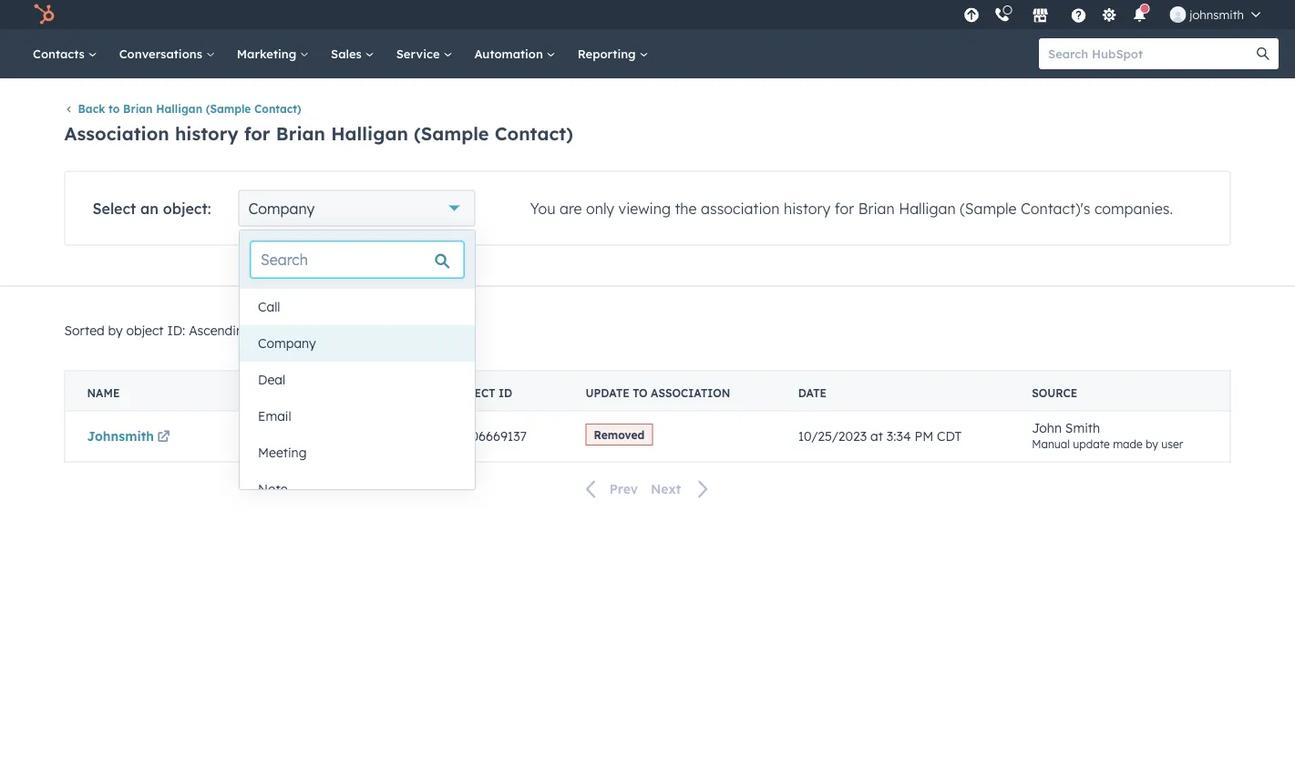 Task type: vqa. For each thing, say whether or not it's contained in the screenshot.
Sales
yes



Task type: locate. For each thing, give the bounding box(es) containing it.
automation link
[[464, 29, 567, 78]]

1 horizontal spatial to
[[633, 386, 648, 400]]

1 vertical spatial to
[[633, 386, 648, 400]]

0 vertical spatial company
[[249, 199, 315, 217]]

association
[[701, 199, 780, 217], [651, 386, 731, 400]]

0 horizontal spatial for
[[244, 122, 270, 145]]

17806669137
[[451, 429, 527, 445]]

company
[[249, 199, 315, 217], [258, 336, 316, 352]]

contact) up the you
[[495, 122, 573, 145]]

1 vertical spatial contact)
[[495, 122, 573, 145]]

2 horizontal spatial brian
[[859, 199, 895, 217]]

johnsmith button
[[1159, 0, 1272, 29]]

1 horizontal spatial brian
[[276, 122, 326, 145]]

to right update on the left of page
[[633, 386, 648, 400]]

Search search field
[[251, 242, 464, 278]]

1 vertical spatial halligan
[[331, 122, 408, 145]]

(sample
[[206, 102, 251, 116], [414, 122, 489, 145], [960, 199, 1017, 217]]

back
[[78, 102, 105, 116]]

2 vertical spatial (sample
[[960, 199, 1017, 217]]

automation
[[475, 46, 547, 61]]

1 vertical spatial by
[[1146, 438, 1159, 451]]

to right back at the left of the page
[[109, 102, 120, 116]]

2 horizontal spatial halligan
[[899, 199, 956, 217]]

object right the an on the top of the page
[[163, 199, 208, 217]]

list box
[[240, 289, 475, 508]]

0 horizontal spatial (sample
[[206, 102, 251, 116]]

0 vertical spatial halligan
[[156, 102, 203, 116]]

to for update
[[633, 386, 648, 400]]

contact) up 'association history for brian halligan (sample contact)'
[[254, 102, 302, 116]]

1 vertical spatial association
[[651, 386, 731, 400]]

2 vertical spatial brian
[[859, 199, 895, 217]]

1 vertical spatial for
[[835, 199, 855, 217]]

by right sorted
[[108, 322, 123, 338]]

by
[[108, 322, 123, 338], [1146, 438, 1159, 451]]

object left id:
[[126, 322, 164, 338]]

contacts
[[33, 46, 88, 61]]

help image
[[1071, 8, 1087, 25]]

0 horizontal spatial to
[[109, 102, 120, 116]]

2 vertical spatial contact)
[[1021, 199, 1081, 217]]

1 vertical spatial history
[[784, 199, 831, 217]]

2 horizontal spatial (sample
[[960, 199, 1017, 217]]

0 vertical spatial history
[[175, 122, 239, 145]]

0 vertical spatial contact)
[[254, 102, 302, 116]]

0 vertical spatial object
[[163, 199, 208, 217]]

10/25/2023 at 3:34 pm cdt
[[799, 429, 962, 445]]

user
[[1162, 438, 1184, 451]]

call button
[[240, 289, 475, 326]]

for
[[244, 122, 270, 145], [835, 199, 855, 217]]

you are only viewing the association history for brian halligan (sample contact) 's companies .
[[530, 199, 1174, 217]]

johnsmith
[[1190, 7, 1245, 22]]

by left user
[[1146, 438, 1159, 451]]

john smith image
[[1170, 6, 1187, 23]]

update to association
[[586, 386, 731, 400]]

halligan
[[156, 102, 203, 116], [331, 122, 408, 145], [899, 199, 956, 217]]

note
[[258, 481, 288, 497]]

.
[[1170, 199, 1174, 217]]

company button
[[238, 190, 476, 226]]

Search HubSpot search field
[[1040, 38, 1263, 69]]

0 vertical spatial for
[[244, 122, 270, 145]]

1 vertical spatial brian
[[276, 122, 326, 145]]

sorted
[[64, 322, 105, 338]]

0 vertical spatial to
[[109, 102, 120, 116]]

made
[[1114, 438, 1143, 451]]

prev
[[610, 481, 638, 497]]

2 horizontal spatial contact)
[[1021, 199, 1081, 217]]

1 vertical spatial (sample
[[414, 122, 489, 145]]

upgrade image
[[964, 8, 980, 24]]

0 horizontal spatial by
[[108, 322, 123, 338]]

johnsmith menu
[[959, 0, 1274, 29]]

upgrade link
[[961, 5, 983, 24]]

1 horizontal spatial by
[[1146, 438, 1159, 451]]

conversations link
[[108, 29, 226, 78]]

meeting button
[[240, 435, 475, 471]]

1 vertical spatial company
[[258, 336, 316, 352]]

association right the
[[701, 199, 780, 217]]

0 horizontal spatial brian
[[123, 102, 153, 116]]

brian
[[123, 102, 153, 116], [276, 122, 326, 145], [859, 199, 895, 217]]

contact)
[[254, 102, 302, 116], [495, 122, 573, 145], [1021, 199, 1081, 217]]

1 horizontal spatial (sample
[[414, 122, 489, 145]]

select an object :
[[93, 199, 211, 217]]

association right update on the left of page
[[651, 386, 731, 400]]

2 vertical spatial halligan
[[899, 199, 956, 217]]

1 horizontal spatial halligan
[[331, 122, 408, 145]]

cdt
[[938, 429, 962, 445]]

deal
[[258, 372, 286, 388]]

name
[[87, 386, 120, 400]]

object
[[163, 199, 208, 217], [126, 322, 164, 338]]

hubspot image
[[33, 4, 55, 26]]

sales link
[[320, 29, 385, 78]]

call
[[258, 299, 280, 315]]

companies
[[1095, 199, 1170, 217]]

1 horizontal spatial contact)
[[495, 122, 573, 145]]

contact) left companies
[[1021, 199, 1081, 217]]

johnsmith
[[87, 429, 154, 445]]

update
[[586, 386, 630, 400]]

1 horizontal spatial history
[[784, 199, 831, 217]]

only
[[586, 199, 615, 217]]

1 vertical spatial object
[[126, 322, 164, 338]]

association history for brian halligan (sample contact)
[[64, 122, 573, 145]]

meeting
[[258, 445, 307, 461]]

service
[[396, 46, 444, 61]]

history
[[175, 122, 239, 145], [784, 199, 831, 217]]

0 horizontal spatial history
[[175, 122, 239, 145]]

to
[[109, 102, 120, 116], [633, 386, 648, 400]]

date
[[799, 386, 827, 400]]

source
[[1032, 386, 1078, 400]]

smith
[[1066, 420, 1101, 436]]

company up "deal"
[[258, 336, 316, 352]]

john smith manual update made by user
[[1032, 420, 1184, 451]]

company right :
[[249, 199, 315, 217]]

you
[[530, 199, 556, 217]]



Task type: describe. For each thing, give the bounding box(es) containing it.
conversations
[[119, 46, 206, 61]]

company button
[[240, 326, 475, 362]]

object id
[[451, 386, 513, 400]]

notifications image
[[1132, 8, 1148, 25]]

prev button
[[575, 478, 645, 502]]

contacts link
[[22, 29, 108, 78]]

help button
[[1064, 0, 1095, 29]]

ascending
[[189, 322, 251, 338]]

notifications button
[[1125, 0, 1156, 29]]

pm
[[915, 429, 934, 445]]

company inside button
[[258, 336, 316, 352]]

search image
[[1258, 47, 1270, 60]]

object
[[451, 386, 496, 400]]

object for id:
[[126, 322, 164, 338]]

id
[[499, 386, 513, 400]]

marketing link
[[226, 29, 320, 78]]

viewing
[[619, 199, 671, 217]]

calling icon image
[[994, 7, 1011, 23]]

marketing
[[237, 46, 300, 61]]

company inside dropdown button
[[249, 199, 315, 217]]

the
[[675, 199, 697, 217]]

link opens in a new window image
[[157, 432, 170, 445]]

0 horizontal spatial contact)
[[254, 102, 302, 116]]

note button
[[240, 471, 475, 508]]

search button
[[1248, 38, 1279, 69]]

0 vertical spatial (sample
[[206, 102, 251, 116]]

marketplaces image
[[1033, 8, 1049, 25]]

's
[[1081, 199, 1091, 217]]

association
[[64, 122, 169, 145]]

list box containing call
[[240, 289, 475, 508]]

email
[[258, 409, 291, 424]]

link opens in a new window image
[[157, 432, 170, 445]]

deal button
[[240, 362, 475, 399]]

select
[[93, 199, 136, 217]]

next
[[651, 481, 681, 497]]

by inside john smith manual update made by user
[[1146, 438, 1159, 451]]

0 vertical spatial association
[[701, 199, 780, 217]]

calling icon button
[[987, 3, 1018, 27]]

3:34
[[887, 429, 912, 445]]

object for :
[[163, 199, 208, 217]]

sales
[[331, 46, 365, 61]]

10/25/2023
[[799, 429, 867, 445]]

removed
[[594, 428, 645, 442]]

to for back
[[109, 102, 120, 116]]

email button
[[240, 399, 475, 435]]

0 horizontal spatial halligan
[[156, 102, 203, 116]]

next button
[[645, 478, 721, 502]]

update
[[1074, 438, 1111, 451]]

reporting
[[578, 46, 640, 61]]

settings image
[[1101, 8, 1118, 24]]

0 vertical spatial brian
[[123, 102, 153, 116]]

sorted by object id: ascending
[[64, 322, 251, 338]]

reporting link
[[567, 29, 660, 78]]

marketplaces button
[[1022, 0, 1060, 29]]

1 horizontal spatial for
[[835, 199, 855, 217]]

manual
[[1032, 438, 1071, 451]]

are
[[560, 199, 582, 217]]

service link
[[385, 29, 464, 78]]

pagination navigation
[[64, 477, 1232, 502]]

settings link
[[1098, 5, 1121, 24]]

johnsmith link
[[87, 429, 173, 445]]

john
[[1032, 420, 1062, 436]]

an
[[140, 199, 159, 217]]

id:
[[167, 322, 185, 338]]

0 vertical spatial by
[[108, 322, 123, 338]]

hubspot link
[[22, 4, 68, 26]]

back to brian halligan (sample contact)
[[78, 102, 302, 116]]

:
[[208, 199, 211, 217]]

at
[[871, 429, 884, 445]]



